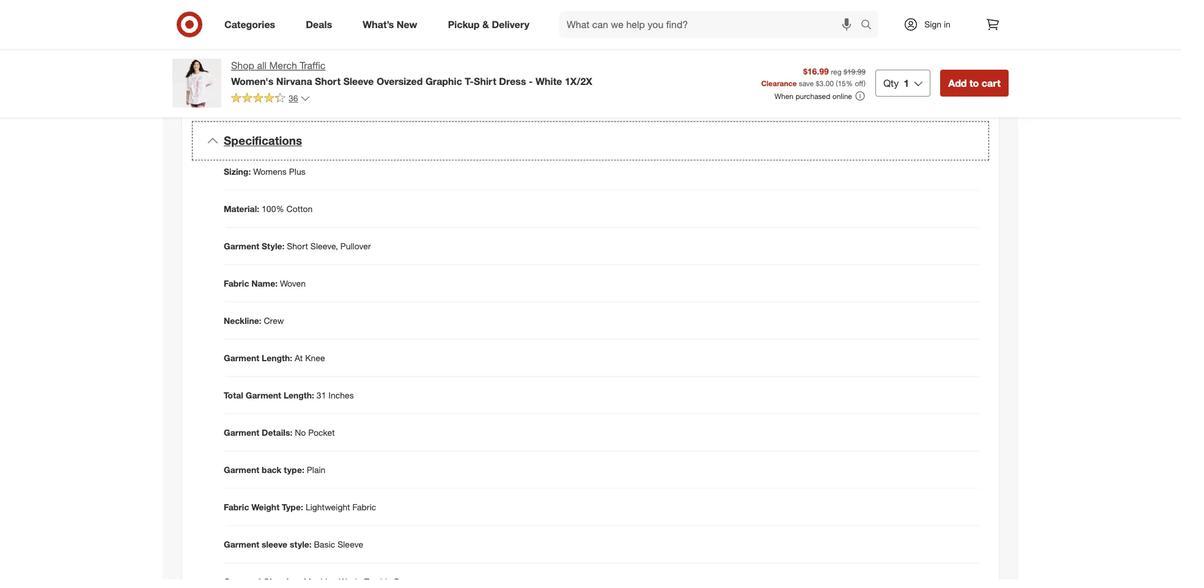 Task type: describe. For each thing, give the bounding box(es) containing it.
categories link
[[214, 11, 291, 38]]

$19.99
[[844, 67, 866, 76]]

traffic
[[300, 60, 326, 72]]

36 link
[[231, 92, 310, 106]]

add
[[949, 77, 967, 89]]

specifications button
[[192, 121, 990, 160]]

%
[[846, 79, 853, 88]]

show more
[[220, 92, 257, 101]]

total
[[224, 390, 243, 401]]

show
[[220, 92, 238, 101]]

name:
[[252, 278, 278, 289]]

weight
[[252, 502, 280, 512]]

search button
[[856, 11, 885, 40]]

pickup & delivery
[[448, 18, 530, 30]]

neckline: crew
[[224, 315, 284, 326]]

sleeve
[[262, 539, 287, 550]]

purchased
[[796, 91, 831, 101]]

0 vertical spatial length:
[[262, 353, 292, 363]]

sleeve inside shop all merch traffic women's nirvana short sleeve oversized graphic t-shirt dress - white 1x/2x
[[344, 75, 374, 87]]

when purchased online
[[775, 91, 852, 101]]

pickup & delivery link
[[438, 11, 545, 38]]

search
[[856, 20, 885, 32]]

deals link
[[296, 11, 348, 38]]

garment for back
[[224, 464, 259, 475]]

31
[[317, 390, 326, 401]]

details:
[[262, 427, 293, 438]]

100%
[[262, 203, 284, 214]]

garment back type: plain
[[224, 464, 326, 475]]

garment for length:
[[224, 353, 259, 363]]

add to cart button
[[941, 70, 1009, 97]]

lightweight
[[306, 502, 350, 512]]

1 vertical spatial sleeve
[[338, 539, 363, 550]]

dress
[[499, 75, 526, 87]]

$16.99
[[804, 66, 829, 76]]

garment right total
[[246, 390, 281, 401]]

material: 100% cotton
[[224, 203, 313, 214]]

plain
[[307, 464, 326, 475]]

nirvana
[[276, 75, 312, 87]]

fabric name: woven
[[224, 278, 306, 289]]

qty
[[884, 77, 899, 89]]

0 horizontal spatial short
[[287, 241, 308, 251]]

sleeve,
[[311, 241, 338, 251]]

deals
[[306, 18, 332, 30]]

15
[[838, 79, 846, 88]]

sign in link
[[894, 11, 970, 38]]

3.00
[[820, 79, 834, 88]]

reg
[[831, 67, 842, 76]]

style:
[[262, 241, 285, 251]]

What can we help you find? suggestions appear below search field
[[560, 11, 864, 38]]

fabric right lightweight
[[353, 502, 376, 512]]

new
[[397, 18, 417, 30]]

pickup
[[448, 18, 480, 30]]

shop
[[231, 60, 254, 72]]

garment sleeve style: basic sleeve
[[224, 539, 363, 550]]

sizing:
[[224, 166, 251, 177]]

categories
[[224, 18, 275, 30]]

1
[[904, 77, 910, 89]]

-
[[529, 75, 533, 87]]

garment style: short sleeve, pullover
[[224, 241, 371, 251]]

pullover
[[341, 241, 371, 251]]

fabric weight type: lightweight fabric
[[224, 502, 376, 512]]

sizing: womens plus
[[224, 166, 306, 177]]

inches
[[329, 390, 354, 401]]

type:
[[284, 464, 304, 475]]

garment for style:
[[224, 241, 259, 251]]

all
[[257, 60, 267, 72]]

show more button
[[214, 87, 262, 106]]

neckline:
[[224, 315, 262, 326]]

(
[[836, 79, 838, 88]]

cotton
[[287, 203, 313, 214]]



Task type: locate. For each thing, give the bounding box(es) containing it.
garment length: at knee
[[224, 353, 325, 363]]

garment for sleeve
[[224, 539, 259, 550]]

garment left details: on the bottom of the page
[[224, 427, 259, 438]]

white
[[536, 75, 562, 87]]

short inside shop all merch traffic women's nirvana short sleeve oversized graphic t-shirt dress - white 1x/2x
[[315, 75, 341, 87]]

off
[[855, 79, 864, 88]]

short
[[315, 75, 341, 87], [287, 241, 308, 251]]

sleeve left oversized
[[344, 75, 374, 87]]

add to cart
[[949, 77, 1001, 89]]

no
[[295, 427, 306, 438]]

fabric left the weight on the bottom left of page
[[224, 502, 249, 512]]

pocket
[[308, 427, 335, 438]]

oversized
[[377, 75, 423, 87]]

womens
[[253, 166, 287, 177]]

qty 1
[[884, 77, 910, 89]]

garment for details:
[[224, 427, 259, 438]]

in
[[944, 19, 951, 30]]

short down traffic
[[315, 75, 341, 87]]

graphic
[[426, 75, 462, 87]]

1 horizontal spatial short
[[315, 75, 341, 87]]

basic
[[314, 539, 335, 550]]

delivery
[[492, 18, 530, 30]]

0 vertical spatial short
[[315, 75, 341, 87]]

what's new
[[363, 18, 417, 30]]

specifications
[[224, 134, 302, 148]]

more
[[240, 92, 257, 101]]

length: left "31"
[[284, 390, 314, 401]]

at
[[295, 353, 303, 363]]

garment down neckline:
[[224, 353, 259, 363]]

total garment length: 31 inches
[[224, 390, 354, 401]]

save
[[799, 79, 814, 88]]

woven
[[280, 278, 306, 289]]

garment details: no pocket
[[224, 427, 335, 438]]

to
[[970, 77, 979, 89]]

material:
[[224, 203, 259, 214]]

crew
[[264, 315, 284, 326]]

1x/2x
[[565, 75, 593, 87]]

online
[[833, 91, 852, 101]]

garment
[[224, 241, 259, 251], [224, 353, 259, 363], [246, 390, 281, 401], [224, 427, 259, 438], [224, 464, 259, 475], [224, 539, 259, 550]]

sign in
[[925, 19, 951, 30]]

fabric left name:
[[224, 278, 249, 289]]

t-
[[465, 75, 474, 87]]

$
[[816, 79, 820, 88]]

type:
[[282, 502, 303, 512]]

clearance
[[762, 79, 797, 88]]

back
[[262, 464, 282, 475]]

garment left style:
[[224, 241, 259, 251]]

what's new link
[[352, 11, 433, 38]]

women's
[[231, 75, 274, 87]]

short right style:
[[287, 241, 308, 251]]

what's
[[363, 18, 394, 30]]

36
[[289, 93, 298, 104]]

fabric
[[224, 278, 249, 289], [224, 502, 249, 512], [353, 502, 376, 512]]

fabric for fabric weight type: lightweight fabric
[[224, 502, 249, 512]]

shirt
[[474, 75, 496, 87]]

plus
[[289, 166, 306, 177]]

sleeve right basic
[[338, 539, 363, 550]]

image of women's nirvana short sleeve oversized graphic t-shirt dress - white 1x/2x image
[[172, 59, 221, 108]]

garment left back
[[224, 464, 259, 475]]

style:
[[290, 539, 312, 550]]

length:
[[262, 353, 292, 363], [284, 390, 314, 401]]

1 vertical spatial short
[[287, 241, 308, 251]]

&
[[483, 18, 489, 30]]

0 vertical spatial sleeve
[[344, 75, 374, 87]]

garment left sleeve
[[224, 539, 259, 550]]

cart
[[982, 77, 1001, 89]]

1 vertical spatial length:
[[284, 390, 314, 401]]

$16.99 reg $19.99 clearance save $ 3.00 ( 15 % off )
[[762, 66, 866, 88]]

length: left at
[[262, 353, 292, 363]]

when
[[775, 91, 794, 101]]

shop all merch traffic women's nirvana short sleeve oversized graphic t-shirt dress - white 1x/2x
[[231, 60, 593, 87]]

fabric for fabric name: woven
[[224, 278, 249, 289]]

sleeve
[[344, 75, 374, 87], [338, 539, 363, 550]]

merch
[[269, 60, 297, 72]]

sign
[[925, 19, 942, 30]]



Task type: vqa. For each thing, say whether or not it's contained in the screenshot.
$145.00's Home
no



